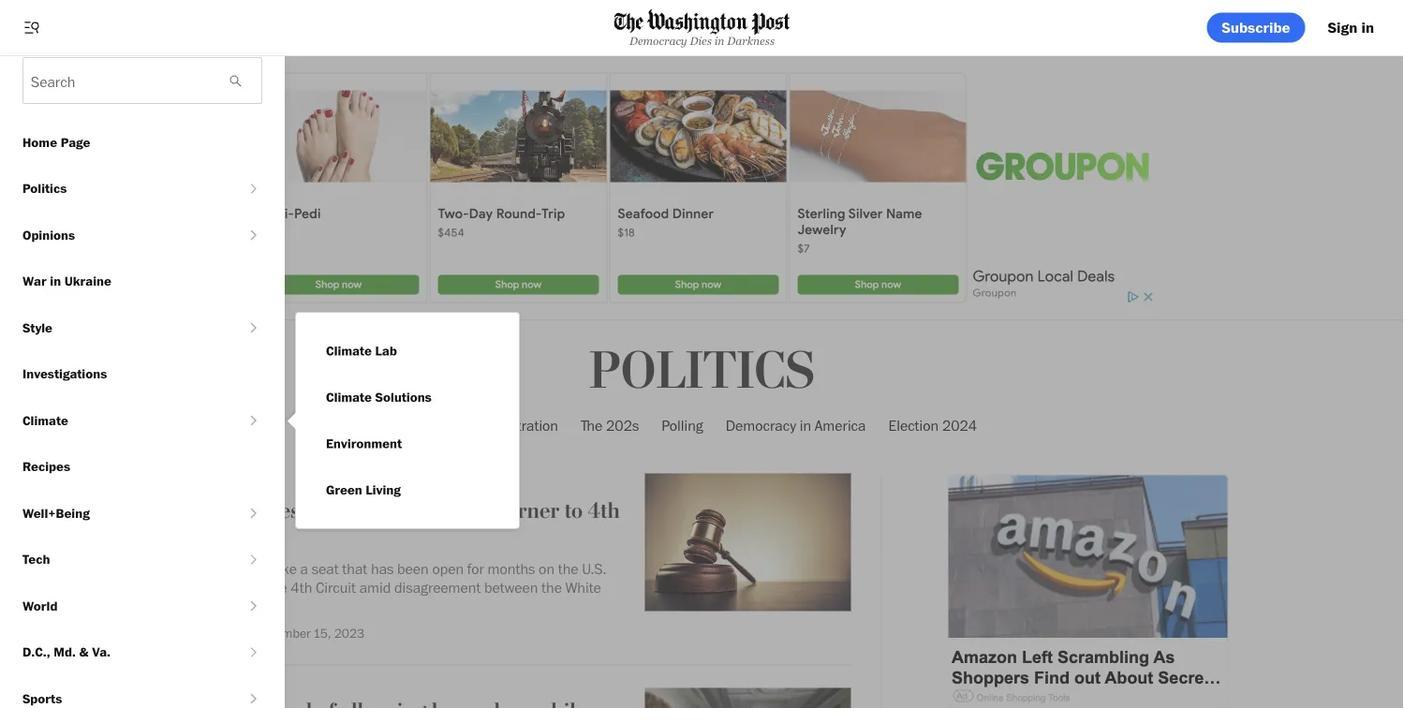 Task type: describe. For each thing, give the bounding box(es) containing it.
november 15, 2023
[[254, 625, 365, 641]]

the 202s
[[581, 416, 639, 434]]

biden administration link
[[427, 401, 559, 450]]

administration
[[467, 416, 559, 434]]

page
[[61, 134, 90, 150]]

war in ukraine link
[[0, 258, 285, 305]]

md.
[[54, 644, 76, 660]]

election
[[889, 416, 939, 434]]

would
[[229, 560, 266, 578]]

court
[[140, 579, 174, 597]]

style link
[[0, 305, 245, 351]]

subscribe link
[[1207, 13, 1306, 43]]

0 vertical spatial advertisement region
[[248, 71, 1157, 305]]

biden administration
[[427, 416, 559, 434]]

house
[[140, 597, 180, 616]]

in for democracy in america
[[800, 416, 812, 434]]

biden nominates labor lawyer nicole berner to 4th circuit
[[140, 498, 620, 549]]

darkness
[[727, 34, 775, 47]]

war
[[22, 273, 46, 289]]

politics
[[22, 180, 67, 196]]

climate inside sections navigation element
[[22, 412, 68, 428]]

4th inside biden nominates labor lawyer nicole berner to 4th circuit
[[588, 498, 620, 524]]

a
[[300, 560, 308, 578]]

disagreement
[[395, 579, 481, 597]]

investigations link
[[0, 351, 285, 397]]

sign in
[[1328, 18, 1375, 37]]

labor
[[305, 498, 355, 524]]

the 202s link
[[581, 401, 639, 450]]

biden for biden administration
[[427, 416, 464, 434]]

home page
[[22, 134, 90, 150]]

dies
[[690, 34, 712, 47]]

2023
[[334, 625, 365, 641]]

dialog containing climate lab
[[285, 312, 520, 529]]

sections navigation element
[[0, 56, 285, 708]]

democracy dies in darkness link
[[614, 9, 790, 47]]

between
[[485, 579, 538, 597]]

ukraine
[[64, 273, 111, 289]]

democracy dies in darkness
[[630, 34, 775, 47]]

0 horizontal spatial for
[[247, 579, 264, 597]]

senate.
[[211, 597, 259, 616]]

4th inside nicole berner would take a seat that has been open for months on the u.s. court of appeals for the 4th circuit amid disagreement between the white house and senate.
[[291, 579, 312, 597]]

u.s.
[[582, 560, 607, 578]]

the right on on the left of page
[[558, 560, 579, 578]]

va.
[[92, 644, 111, 660]]

nicole inside nicole berner would take a seat that has been open for months on the u.s. court of appeals for the 4th circuit amid disagreement between the white house and senate.
[[140, 560, 179, 578]]

tech
[[22, 551, 50, 567]]

d.c., md. & va. link
[[0, 629, 245, 676]]

opinions
[[22, 227, 75, 243]]

&
[[79, 644, 89, 660]]

climate for solutions
[[326, 389, 372, 405]]

home page link
[[0, 119, 285, 165]]

appeals
[[193, 579, 243, 597]]

climate solutions link
[[311, 374, 447, 421]]

war in ukraine
[[22, 273, 111, 289]]

green living
[[326, 482, 401, 498]]

democracy for democracy dies in darkness
[[630, 34, 687, 47]]

sign in link
[[1313, 13, 1390, 43]]

d.c., md. & va.
[[22, 644, 111, 660]]

biden for biden nominates labor lawyer nicole berner to 4th circuit
[[140, 498, 196, 524]]

1 horizontal spatial for
[[467, 560, 484, 578]]

solutions
[[375, 389, 432, 405]]

take
[[269, 560, 297, 578]]

that
[[342, 560, 368, 578]]

lawyer
[[360, 498, 424, 524]]

green
[[326, 482, 362, 498]]

november
[[254, 625, 311, 641]]

climate lab
[[326, 343, 397, 359]]

investigations
[[22, 366, 107, 382]]

climate for lab
[[326, 343, 372, 359]]

in for sign in
[[1362, 18, 1375, 37]]

primary element
[[0, 0, 1405, 56]]

environment
[[326, 436, 402, 452]]

tech link
[[0, 537, 245, 583]]

democracy for democracy in america
[[726, 416, 797, 434]]

well+being
[[22, 505, 90, 521]]

to
[[565, 498, 583, 524]]

america
[[815, 416, 866, 434]]

subscribe
[[1222, 18, 1291, 37]]

well+being link
[[0, 490, 245, 537]]

polling
[[662, 416, 703, 434]]

2024
[[943, 416, 978, 434]]

climate link
[[0, 397, 245, 444]]

months
[[488, 560, 535, 578]]

democracy in america link
[[726, 401, 866, 450]]

living
[[366, 482, 401, 498]]

and
[[183, 597, 208, 616]]

open
[[432, 560, 464, 578]]



Task type: vqa. For each thing, say whether or not it's contained in the screenshot.
Search and browse sections icon
yes



Task type: locate. For each thing, give the bounding box(es) containing it.
democracy left dies
[[630, 34, 687, 47]]

4th right to
[[588, 498, 620, 524]]

berner up appeals
[[183, 560, 225, 578]]

democracy in america
[[726, 416, 866, 434]]

1 horizontal spatial 4th
[[588, 498, 620, 524]]

nicole
[[429, 498, 488, 524], [140, 560, 179, 578]]

in right war
[[50, 273, 61, 289]]

the down take
[[267, 579, 287, 597]]

democracy right the polling
[[726, 416, 797, 434]]

1 vertical spatial circuit
[[316, 579, 356, 597]]

polling link
[[662, 401, 703, 450]]

1 vertical spatial climate
[[326, 389, 372, 405]]

for down would at the left of page
[[247, 579, 264, 597]]

1 horizontal spatial democracy
[[726, 416, 797, 434]]

of
[[178, 579, 190, 597]]

white
[[566, 579, 601, 597]]

world
[[22, 598, 58, 614]]

0 horizontal spatial democracy
[[630, 34, 687, 47]]

None search field
[[22, 57, 262, 104], [23, 58, 216, 103], [22, 57, 262, 104], [23, 58, 216, 103]]

amid
[[360, 579, 391, 597]]

politics
[[589, 340, 815, 403]]

berner inside nicole berner would take a seat that has been open for months on the u.s. court of appeals for the 4th circuit amid disagreement between the white house and senate.
[[183, 560, 225, 578]]

climate down 'climate lab' link
[[326, 389, 372, 405]]

4th
[[588, 498, 620, 524], [291, 579, 312, 597]]

1 vertical spatial nicole
[[140, 560, 179, 578]]

berner inside biden nominates labor lawyer nicole berner to 4th circuit
[[493, 498, 560, 524]]

0 horizontal spatial 4th
[[291, 579, 312, 597]]

has
[[371, 560, 394, 578]]

0 horizontal spatial nicole
[[140, 560, 179, 578]]

for
[[467, 560, 484, 578], [247, 579, 264, 597]]

recipes link
[[0, 444, 285, 490]]

1 horizontal spatial circuit
[[316, 579, 356, 597]]

in for war in ukraine
[[50, 273, 61, 289]]

1 vertical spatial 4th
[[291, 579, 312, 597]]

biden down solutions
[[427, 416, 464, 434]]

nicole inside biden nominates labor lawyer nicole berner to 4th circuit
[[429, 498, 488, 524]]

politics link
[[589, 340, 815, 403]]

berner left to
[[493, 498, 560, 524]]

in inside sections navigation element
[[50, 273, 61, 289]]

in left america
[[800, 416, 812, 434]]

politics link
[[0, 165, 245, 212]]

the down on on the left of page
[[542, 579, 562, 597]]

environment link
[[311, 421, 417, 467]]

0 vertical spatial nicole
[[429, 498, 488, 524]]

election 2024 link
[[889, 401, 978, 450]]

0 horizontal spatial circuit
[[140, 522, 204, 549]]

election 2024
[[889, 416, 978, 434]]

nicole berner would take a seat that has been open for months on the u.s. court of appeals for the 4th circuit amid disagreement between the white house and senate.
[[140, 560, 607, 616]]

circuit inside nicole berner would take a seat that has been open for months on the u.s. court of appeals for the 4th circuit amid disagreement between the white house and senate.
[[316, 579, 356, 597]]

advertisement region
[[248, 71, 1157, 305], [948, 475, 1229, 708]]

d.c.,
[[22, 644, 50, 660]]

1 vertical spatial advertisement region
[[948, 475, 1229, 708]]

sports
[[22, 691, 62, 707]]

in right sign
[[1362, 18, 1375, 37]]

biden down recipes link
[[140, 498, 196, 524]]

1 horizontal spatial biden
[[427, 416, 464, 434]]

0 horizontal spatial biden
[[140, 498, 196, 524]]

15,
[[314, 625, 331, 641]]

1 vertical spatial for
[[247, 579, 264, 597]]

seat
[[312, 560, 339, 578]]

circuit inside biden nominates labor lawyer nicole berner to 4th circuit
[[140, 522, 204, 549]]

home
[[22, 134, 57, 150]]

the
[[558, 560, 579, 578], [267, 579, 287, 597], [542, 579, 562, 597]]

climate up recipes
[[22, 412, 68, 428]]

0 vertical spatial berner
[[493, 498, 560, 524]]

0 vertical spatial democracy
[[630, 34, 687, 47]]

0 vertical spatial biden
[[427, 416, 464, 434]]

climate lab link
[[311, 328, 412, 374]]

biden inside biden nominates labor lawyer nicole berner to 4th circuit
[[140, 498, 196, 524]]

sports link
[[0, 676, 245, 708]]

biden inside biden administration link
[[427, 416, 464, 434]]

world link
[[0, 583, 245, 629]]

1 horizontal spatial nicole
[[429, 498, 488, 524]]

nominates
[[201, 498, 300, 524]]

0 vertical spatial 4th
[[588, 498, 620, 524]]

in
[[1362, 18, 1375, 37], [715, 34, 725, 47], [50, 273, 61, 289], [800, 416, 812, 434]]

recipes
[[22, 459, 70, 475]]

circuit down seat
[[316, 579, 356, 597]]

berner
[[493, 498, 560, 524], [183, 560, 225, 578]]

been
[[397, 560, 429, 578]]

1 vertical spatial democracy
[[726, 416, 797, 434]]

biden
[[427, 416, 464, 434], [140, 498, 196, 524]]

biden nominates labor lawyer nicole berner to 4th circuit link
[[140, 498, 630, 552]]

the
[[581, 416, 603, 434]]

0 vertical spatial for
[[467, 560, 484, 578]]

1 horizontal spatial berner
[[493, 498, 560, 524]]

sign
[[1328, 18, 1358, 37]]

4th down 'a'
[[291, 579, 312, 597]]

for right the open
[[467, 560, 484, 578]]

democracy
[[630, 34, 687, 47], [726, 416, 797, 434]]

opinions link
[[0, 212, 245, 258]]

dialog
[[285, 312, 520, 529]]

style
[[22, 320, 52, 335]]

0 vertical spatial circuit
[[140, 522, 204, 549]]

0 vertical spatial climate
[[326, 343, 372, 359]]

on
[[539, 560, 555, 578]]

1 vertical spatial berner
[[183, 560, 225, 578]]

nicole up the open
[[429, 498, 488, 524]]

nicole up court
[[140, 560, 179, 578]]

0 horizontal spatial berner
[[183, 560, 225, 578]]

circuit
[[140, 522, 204, 549], [316, 579, 356, 597]]

2 vertical spatial climate
[[22, 412, 68, 428]]

202s
[[606, 416, 639, 434]]

tagline, democracy dies in darkness element
[[614, 34, 790, 47]]

green living link
[[311, 467, 416, 514]]

circuit up of
[[140, 522, 204, 549]]

the washington post homepage. image
[[614, 9, 790, 35]]

in right dies
[[715, 34, 725, 47]]

democracy inside primary element
[[630, 34, 687, 47]]

lab
[[375, 343, 397, 359]]

climate solutions
[[326, 389, 432, 405]]

climate left lab
[[326, 343, 372, 359]]

1 vertical spatial biden
[[140, 498, 196, 524]]

search and browse sections image
[[22, 18, 41, 37]]



